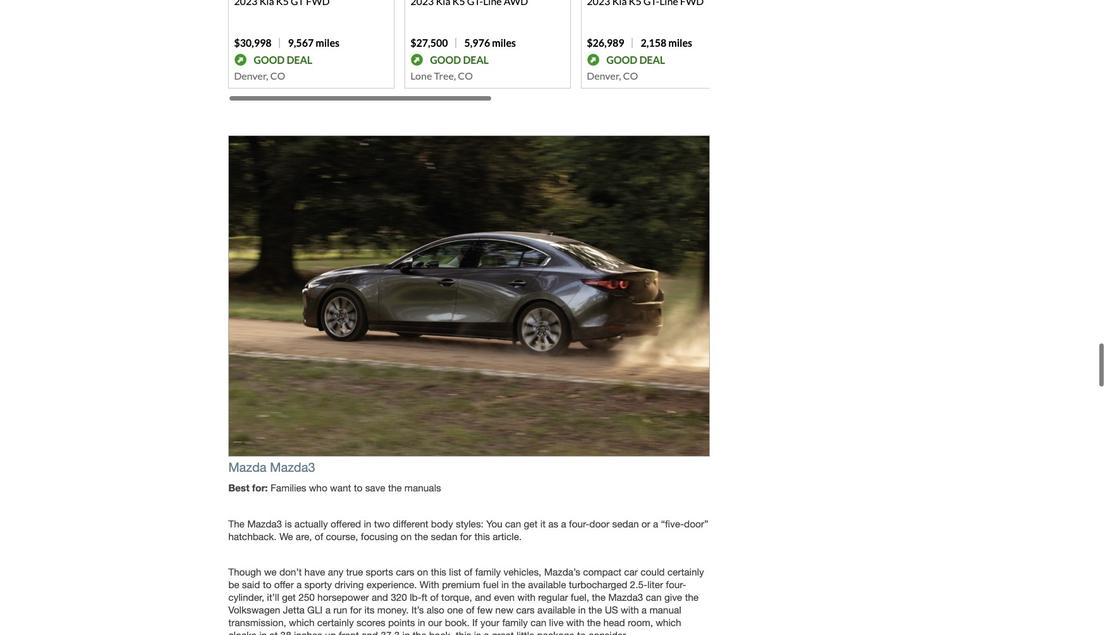 Task type: vqa. For each thing, say whether or not it's contained in the screenshot.
certainly to the top
yes



Task type: locate. For each thing, give the bounding box(es) containing it.
you
[[487, 518, 503, 529]]

true
[[346, 566, 363, 577]]

available up regular
[[528, 579, 566, 590]]

and up few
[[475, 591, 492, 603]]

can
[[505, 518, 521, 529], [646, 591, 662, 603], [531, 617, 547, 628]]

0 horizontal spatial to
[[263, 579, 272, 590]]

sedan
[[613, 518, 639, 529], [431, 531, 458, 542]]

2 horizontal spatial co
[[623, 70, 638, 82]]

with
[[518, 591, 536, 603], [621, 604, 639, 615], [567, 617, 585, 628]]

good deal up tree, on the top of the page
[[430, 53, 489, 65]]

0 horizontal spatial with
[[518, 591, 536, 603]]

0 vertical spatial this
[[475, 531, 490, 542]]

1 vertical spatial get
[[282, 591, 296, 603]]

1 vertical spatial cars
[[516, 604, 535, 615]]

in down it's
[[418, 617, 425, 628]]

the right save
[[388, 482, 402, 494]]

of down actually
[[315, 531, 323, 542]]

denver, for $26,989
[[587, 70, 621, 82]]

offer
[[274, 579, 294, 590]]

for left its on the left
[[350, 604, 362, 615]]

which
[[289, 617, 315, 628], [656, 617, 682, 628]]

denver, for $30,998
[[234, 70, 268, 82]]

0 vertical spatial on
[[401, 531, 412, 542]]

good deal down 2,158
[[607, 53, 666, 65]]

a right as on the bottom
[[561, 518, 567, 529]]

1 deal from the left
[[287, 53, 313, 65]]

$26,989
[[587, 37, 625, 49]]

a
[[561, 518, 567, 529], [653, 518, 659, 529], [297, 579, 302, 590], [326, 604, 331, 615], [642, 604, 647, 615], [484, 629, 489, 635]]

0 horizontal spatial miles
[[316, 37, 340, 49]]

38
[[281, 629, 291, 635]]

different
[[393, 518, 429, 529]]

1 vertical spatial is
[[474, 629, 481, 635]]

this down book. on the left of page
[[456, 629, 472, 635]]

room,
[[628, 617, 653, 628]]

5,976 miles
[[465, 37, 516, 49]]

good deal down 9,567 at the left top
[[254, 53, 313, 65]]

0 horizontal spatial four-
[[569, 518, 590, 529]]

four- up give
[[666, 579, 687, 590]]

miles
[[316, 37, 340, 49], [492, 37, 516, 49], [669, 37, 693, 49]]

in
[[364, 518, 372, 529], [502, 579, 509, 590], [578, 604, 586, 615], [418, 617, 425, 628], [259, 629, 267, 635], [403, 629, 410, 635]]

and up its on the left
[[372, 591, 388, 603]]

2 vertical spatial mazda3
[[609, 591, 643, 603]]

miles right "5,976" at the top of page
[[492, 37, 516, 49]]

with right 'even' at the bottom left of the page
[[518, 591, 536, 603]]

0 horizontal spatial is
[[285, 518, 292, 529]]

the down points
[[413, 629, 427, 635]]

can up little
[[531, 617, 547, 628]]

course,
[[326, 531, 358, 542]]

liter
[[648, 579, 664, 590]]

this down you in the bottom left of the page
[[475, 531, 490, 542]]

one
[[447, 604, 464, 615]]

turbocharged
[[569, 579, 628, 590]]

denver, co for $26,989
[[587, 70, 638, 82]]

clocks
[[228, 629, 257, 635]]

of right list
[[464, 566, 473, 577]]

1 miles from the left
[[316, 37, 340, 49]]

0 vertical spatial family
[[475, 566, 501, 577]]

for down 'styles:'
[[460, 531, 472, 542]]

the down different
[[415, 531, 428, 542]]

volkswagen
[[228, 604, 280, 615]]

deal down 2,158
[[640, 53, 666, 65]]

0 horizontal spatial on
[[401, 531, 412, 542]]

good
[[254, 53, 285, 65], [430, 53, 461, 65], [607, 53, 638, 65]]

good down $30,998
[[254, 53, 285, 65]]

0 horizontal spatial can
[[505, 518, 521, 529]]

we
[[264, 566, 277, 577]]

2 horizontal spatial this
[[475, 531, 490, 542]]

is down if at the bottom
[[474, 629, 481, 635]]

deal for 9,567 miles
[[287, 53, 313, 65]]

3 good from the left
[[607, 53, 638, 65]]

deal for 2,158 miles
[[640, 53, 666, 65]]

250
[[299, 591, 315, 603]]

which up inches
[[289, 617, 315, 628]]

2 horizontal spatial good
[[607, 53, 638, 65]]

1 horizontal spatial denver,
[[587, 70, 621, 82]]

1 horizontal spatial on
[[417, 566, 428, 577]]

co for $26,989
[[623, 70, 638, 82]]

2 horizontal spatial good deal
[[607, 53, 666, 65]]

or
[[642, 518, 651, 529]]

co for $30,998
[[270, 70, 285, 82]]

article.
[[493, 531, 522, 542]]

2 good from the left
[[430, 53, 461, 65]]

3 miles from the left
[[669, 37, 693, 49]]

1 vertical spatial four-
[[666, 579, 687, 590]]

certainly up up
[[317, 617, 354, 628]]

a left run
[[326, 604, 331, 615]]

miles right 2,158
[[669, 37, 693, 49]]

which down manual
[[656, 617, 682, 628]]

mazda3 inside the mazda3 is actually offered in two different body styles: you can get it as a four-door sedan or a "five-door" hatchback. we are, of course, focusing on the sedan for this article.
[[247, 518, 282, 529]]

2 good deal from the left
[[430, 53, 489, 65]]

1 horizontal spatial good
[[430, 53, 461, 65]]

good for $30,998
[[254, 53, 285, 65]]

can down liter
[[646, 591, 662, 603]]

1 denver, co from the left
[[234, 70, 285, 82]]

for inside 'though we don't have any true sports cars on this list of family vehicles, mazda's compact car could certainly be said to offer a sporty driving experience. with premium fuel in the available turbocharged 2.5-liter four- cylinder, it'll get 250 horsepower and 320 lb-ft of torque, and even with regular fuel, the mazda3 can give the volkswagen jetta gli a run for its money. it's also one of few new cars available in the us with a manual transmission, which certainly scores points in our book. if your family can live with the head room, which clocks in at 38 inches up front and 37.3 in the back, this is a great little package to consider.'
[[350, 604, 362, 615]]

good down $26,989
[[607, 53, 638, 65]]

2 miles from the left
[[492, 37, 516, 49]]

front
[[339, 629, 359, 635]]

denver, co down $30,998
[[234, 70, 285, 82]]

2 horizontal spatial deal
[[640, 53, 666, 65]]

0 horizontal spatial good deal
[[254, 53, 313, 65]]

certainly up give
[[668, 566, 704, 577]]

1 horizontal spatial family
[[503, 617, 528, 628]]

the inside the mazda3 is actually offered in two different body styles: you can get it as a four-door sedan or a "five-door" hatchback. we are, of course, focusing on the sedan for this article.
[[415, 531, 428, 542]]

co down $26,989
[[623, 70, 638, 82]]

1 denver, from the left
[[234, 70, 268, 82]]

1 vertical spatial to
[[263, 579, 272, 590]]

1 vertical spatial for
[[350, 604, 362, 615]]

denver,
[[234, 70, 268, 82], [587, 70, 621, 82]]

0 vertical spatial four-
[[569, 518, 590, 529]]

9,567 miles
[[288, 37, 340, 49]]

0 vertical spatial certainly
[[668, 566, 704, 577]]

1 horizontal spatial denver, co
[[587, 70, 638, 82]]

get left it
[[524, 518, 538, 529]]

little
[[517, 629, 535, 635]]

hatchback.
[[228, 531, 277, 542]]

denver, down $30,998
[[234, 70, 268, 82]]

on down different
[[401, 531, 412, 542]]

tree,
[[434, 70, 456, 82]]

best for: families who want to save the manuals
[[228, 482, 441, 494]]

1 horizontal spatial deal
[[463, 53, 489, 65]]

1 horizontal spatial this
[[456, 629, 472, 635]]

mazda3 up the families
[[270, 460, 315, 475]]

family
[[475, 566, 501, 577], [503, 617, 528, 628]]

good up tree, on the top of the page
[[430, 53, 461, 65]]

1 horizontal spatial which
[[656, 617, 682, 628]]

few
[[477, 604, 493, 615]]

to down we
[[263, 579, 272, 590]]

0 horizontal spatial good
[[254, 53, 285, 65]]

certainly
[[668, 566, 704, 577], [317, 617, 354, 628]]

families
[[271, 482, 306, 494]]

1 horizontal spatial get
[[524, 518, 538, 529]]

is up the "we"
[[285, 518, 292, 529]]

9,567
[[288, 37, 314, 49]]

1 horizontal spatial co
[[458, 70, 473, 82]]

3 deal from the left
[[640, 53, 666, 65]]

it's
[[412, 604, 424, 615]]

car
[[625, 566, 638, 577]]

0 vertical spatial is
[[285, 518, 292, 529]]

0 horizontal spatial deal
[[287, 53, 313, 65]]

mazda3 for mazda
[[270, 460, 315, 475]]

vehicles,
[[504, 566, 542, 577]]

1 co from the left
[[270, 70, 285, 82]]

1 vertical spatial on
[[417, 566, 428, 577]]

2 vertical spatial can
[[531, 617, 547, 628]]

jetta
[[283, 604, 305, 615]]

0 vertical spatial available
[[528, 579, 566, 590]]

mazda3 down '2.5-'
[[609, 591, 643, 603]]

with
[[420, 579, 440, 590]]

1 horizontal spatial sedan
[[613, 518, 639, 529]]

mazda mazda3
[[228, 460, 315, 475]]

to left save
[[354, 482, 363, 494]]

0 horizontal spatial get
[[282, 591, 296, 603]]

this up with
[[431, 566, 447, 577]]

lb-
[[410, 591, 422, 603]]

3 co from the left
[[623, 70, 638, 82]]

cars right "new" at left
[[516, 604, 535, 615]]

available up live
[[538, 604, 576, 615]]

available
[[528, 579, 566, 590], [538, 604, 576, 615]]

1 vertical spatial with
[[621, 604, 639, 615]]

1 vertical spatial available
[[538, 604, 576, 615]]

get down offer
[[282, 591, 296, 603]]

get
[[524, 518, 538, 529], [282, 591, 296, 603]]

inches
[[294, 629, 322, 635]]

0 horizontal spatial denver,
[[234, 70, 268, 82]]

can up 'article.'
[[505, 518, 521, 529]]

it'll
[[267, 591, 279, 603]]

0 vertical spatial mazda3
[[270, 460, 315, 475]]

on up with
[[417, 566, 428, 577]]

sedan left the or
[[613, 518, 639, 529]]

sedan down body in the bottom of the page
[[431, 531, 458, 542]]

0 horizontal spatial for
[[350, 604, 362, 615]]

deal down 9,567 at the left top
[[287, 53, 313, 65]]

in inside the mazda3 is actually offered in two different body styles: you can get it as a four-door sedan or a "five-door" hatchback. we are, of course, focusing on the sedan for this article.
[[364, 518, 372, 529]]

1 horizontal spatial good deal
[[430, 53, 489, 65]]

1 vertical spatial certainly
[[317, 617, 354, 628]]

"five-
[[661, 518, 684, 529]]

2 deal from the left
[[463, 53, 489, 65]]

if
[[473, 617, 478, 628]]

0 vertical spatial can
[[505, 518, 521, 529]]

0 vertical spatial for
[[460, 531, 472, 542]]

1 good from the left
[[254, 53, 285, 65]]

2 denver, from the left
[[587, 70, 621, 82]]

1 horizontal spatial for
[[460, 531, 472, 542]]

in left "two" at left
[[364, 518, 372, 529]]

body
[[431, 518, 453, 529]]

co
[[270, 70, 285, 82], [458, 70, 473, 82], [623, 70, 638, 82]]

back,
[[429, 629, 453, 635]]

good deal
[[254, 53, 313, 65], [430, 53, 489, 65], [607, 53, 666, 65]]

co right tree, on the top of the page
[[458, 70, 473, 82]]

is inside 'though we don't have any true sports cars on this list of family vehicles, mazda's compact car could certainly be said to offer a sporty driving experience. with premium fuel in the available turbocharged 2.5-liter four- cylinder, it'll get 250 horsepower and 320 lb-ft of torque, and even with regular fuel, the mazda3 can give the volkswagen jetta gli a run for its money. it's also one of few new cars available in the us with a manual transmission, which certainly scores points in our book. if your family can live with the head room, which clocks in at 38 inches up front and 37.3 in the back, this is a great little package to consider.'
[[474, 629, 481, 635]]

0 horizontal spatial co
[[270, 70, 285, 82]]

co down $30,998
[[270, 70, 285, 82]]

1 horizontal spatial is
[[474, 629, 481, 635]]

the mazda3 is actually offered in two different body styles: you can get it as a four-door sedan or a "five-door" hatchback. we are, of course, focusing on the sedan for this article.
[[228, 518, 709, 542]]

1 horizontal spatial four-
[[666, 579, 687, 590]]

family up little
[[503, 617, 528, 628]]

1 vertical spatial this
[[431, 566, 447, 577]]

2 horizontal spatial can
[[646, 591, 662, 603]]

with up "room,"
[[621, 604, 639, 615]]

family up fuel
[[475, 566, 501, 577]]

0 horizontal spatial cars
[[396, 566, 415, 577]]

2 horizontal spatial to
[[577, 629, 586, 635]]

are,
[[296, 531, 312, 542]]

cars up experience.
[[396, 566, 415, 577]]

0 vertical spatial sedan
[[613, 518, 639, 529]]

denver, down $26,989
[[587, 70, 621, 82]]

2 horizontal spatial miles
[[669, 37, 693, 49]]

mazda3 up hatchback.
[[247, 518, 282, 529]]

mazda3 inside 'though we don't have any true sports cars on this list of family vehicles, mazda's compact car could certainly be said to offer a sporty driving experience. with premium fuel in the available turbocharged 2.5-liter four- cylinder, it'll get 250 horsepower and 320 lb-ft of torque, and even with regular fuel, the mazda3 can give the volkswagen jetta gli a run for its money. it's also one of few new cars available in the us with a manual transmission, which certainly scores points in our book. if your family can live with the head room, which clocks in at 38 inches up front and 37.3 in the back, this is a great little package to consider.'
[[609, 591, 643, 603]]

with right live
[[567, 617, 585, 628]]

1 good deal from the left
[[254, 53, 313, 65]]

3 good deal from the left
[[607, 53, 666, 65]]

this inside the mazda3 is actually offered in two different body styles: you can get it as a four-door sedan or a "five-door" hatchback. we are, of course, focusing on the sedan for this article.
[[475, 531, 490, 542]]

1 horizontal spatial with
[[567, 617, 585, 628]]

0 vertical spatial to
[[354, 482, 363, 494]]

1 horizontal spatial can
[[531, 617, 547, 628]]

to right package
[[577, 629, 586, 635]]

four- right as on the bottom
[[569, 518, 590, 529]]

cars
[[396, 566, 415, 577], [516, 604, 535, 615]]

1 vertical spatial sedan
[[431, 531, 458, 542]]

denver, co
[[234, 70, 285, 82], [587, 70, 638, 82]]

2 denver, co from the left
[[587, 70, 638, 82]]

live
[[549, 617, 564, 628]]

deal down "5,976" at the top of page
[[463, 53, 489, 65]]

1 vertical spatial mazda3
[[247, 518, 282, 529]]

0 vertical spatial get
[[524, 518, 538, 529]]

of
[[315, 531, 323, 542], [464, 566, 473, 577], [430, 591, 439, 603], [466, 604, 475, 615]]

0 horizontal spatial denver, co
[[234, 70, 285, 82]]

good deal for 5,976
[[430, 53, 489, 65]]

in down fuel,
[[578, 604, 586, 615]]

1 horizontal spatial miles
[[492, 37, 516, 49]]

on
[[401, 531, 412, 542], [417, 566, 428, 577]]

this
[[475, 531, 490, 542], [431, 566, 447, 577], [456, 629, 472, 635]]

cylinder,
[[228, 591, 264, 603]]

denver, co down $26,989
[[587, 70, 638, 82]]

miles right 9,567 at the left top
[[316, 37, 340, 49]]

our
[[428, 617, 442, 628]]

get inside the mazda3 is actually offered in two different body styles: you can get it as a four-door sedan or a "five-door" hatchback. we are, of course, focusing on the sedan for this article.
[[524, 518, 538, 529]]

0 horizontal spatial which
[[289, 617, 315, 628]]



Task type: describe. For each thing, give the bounding box(es) containing it.
don't
[[280, 566, 302, 577]]

the left us
[[589, 604, 602, 615]]

sports
[[366, 566, 393, 577]]

a right the or
[[653, 518, 659, 529]]

320
[[391, 591, 407, 603]]

2,158 miles
[[641, 37, 693, 49]]

have
[[305, 566, 325, 577]]

for inside the mazda3 is actually offered in two different body styles: you can get it as a four-door sedan or a "five-door" hatchback. we are, of course, focusing on the sedan for this article.
[[460, 531, 472, 542]]

be
[[228, 579, 239, 590]]

good deal for 9,567
[[254, 53, 313, 65]]

at
[[270, 629, 278, 635]]

scores
[[357, 617, 386, 628]]

lone
[[411, 70, 432, 82]]

of inside the mazda3 is actually offered in two different body styles: you can get it as a four-door sedan or a "five-door" hatchback. we are, of course, focusing on the sedan for this article.
[[315, 531, 323, 542]]

fuel,
[[571, 591, 590, 603]]

driving
[[335, 579, 364, 590]]

as
[[549, 518, 559, 529]]

of up if at the bottom
[[466, 604, 475, 615]]

could
[[641, 566, 665, 577]]

mazda
[[228, 460, 267, 475]]

miles for 5,976 miles
[[492, 37, 516, 49]]

1 which from the left
[[289, 617, 315, 628]]

manual
[[650, 604, 682, 615]]

new
[[496, 604, 514, 615]]

1 horizontal spatial cars
[[516, 604, 535, 615]]

and down the scores
[[362, 629, 378, 635]]

package
[[537, 629, 575, 635]]

0 horizontal spatial this
[[431, 566, 447, 577]]

experience.
[[367, 579, 417, 590]]

fuel
[[483, 579, 499, 590]]

best
[[228, 482, 250, 494]]

2 which from the left
[[656, 617, 682, 628]]

list
[[449, 566, 462, 577]]

0 vertical spatial cars
[[396, 566, 415, 577]]

2 vertical spatial to
[[577, 629, 586, 635]]

mazda's
[[544, 566, 581, 577]]

the up 'consider.'
[[587, 617, 601, 628]]

torque,
[[442, 591, 472, 603]]

we
[[280, 531, 293, 542]]

us
[[605, 604, 619, 615]]

head
[[604, 617, 625, 628]]

book.
[[445, 617, 470, 628]]

1 horizontal spatial to
[[354, 482, 363, 494]]

of right ft
[[430, 591, 439, 603]]

offered
[[331, 518, 361, 529]]

is inside the mazda3 is actually offered in two different body styles: you can get it as a four-door sedan or a "five-door" hatchback. we are, of course, focusing on the sedan for this article.
[[285, 518, 292, 529]]

four- inside the mazda3 is actually offered in two different body styles: you can get it as a four-door sedan or a "five-door" hatchback. we are, of course, focusing on the sedan for this article.
[[569, 518, 590, 529]]

horsepower
[[318, 591, 369, 603]]

in down points
[[403, 629, 410, 635]]

on inside 'though we don't have any true sports cars on this list of family vehicles, mazda's compact car could certainly be said to offer a sporty driving experience. with premium fuel in the available turbocharged 2.5-liter four- cylinder, it'll get 250 horsepower and 320 lb-ft of torque, and even with regular fuel, the mazda3 can give the volkswagen jetta gli a run for its money. it's also one of few new cars available in the us with a manual transmission, which certainly scores points in our book. if your family can live with the head room, which clocks in at 38 inches up front and 37.3 in the back, this is a great little package to consider.'
[[417, 566, 428, 577]]

lone tree, co
[[411, 70, 473, 82]]

great
[[492, 629, 514, 635]]

premium
[[442, 579, 481, 590]]

styles:
[[456, 518, 484, 529]]

up
[[325, 629, 336, 635]]

2 vertical spatial this
[[456, 629, 472, 635]]

four- inside 'though we don't have any true sports cars on this list of family vehicles, mazda's compact car could certainly be said to offer a sporty driving experience. with premium fuel in the available turbocharged 2.5-liter four- cylinder, it'll get 250 horsepower and 320 lb-ft of torque, and even with regular fuel, the mazda3 can give the volkswagen jetta gli a run for its money. it's also one of few new cars available in the us with a manual transmission, which certainly scores points in our book. if your family can live with the head room, which clocks in at 38 inches up front and 37.3 in the back, this is a great little package to consider.'
[[666, 579, 687, 590]]

37.3
[[381, 629, 400, 635]]

0 horizontal spatial family
[[475, 566, 501, 577]]

even
[[494, 591, 515, 603]]

it
[[541, 518, 546, 529]]

the
[[228, 518, 245, 529]]

door"
[[684, 518, 709, 529]]

points
[[388, 617, 415, 628]]

1 vertical spatial can
[[646, 591, 662, 603]]

1 horizontal spatial certainly
[[668, 566, 704, 577]]

regular
[[538, 591, 568, 603]]

miles for 9,567 miles
[[316, 37, 340, 49]]

a up "room,"
[[642, 604, 647, 615]]

focusing
[[361, 531, 398, 542]]

mazda mazda3 sedan image
[[228, 135, 710, 457]]

though
[[228, 566, 262, 577]]

consider.
[[589, 629, 628, 635]]

0 horizontal spatial certainly
[[317, 617, 354, 628]]

good for $27,500
[[430, 53, 461, 65]]

a up 250 at bottom left
[[297, 579, 302, 590]]

on inside the mazda3 is actually offered in two different body styles: you can get it as a four-door sedan or a "five-door" hatchback. we are, of course, focusing on the sedan for this article.
[[401, 531, 412, 542]]

who
[[309, 482, 328, 494]]

good deal for 2,158
[[607, 53, 666, 65]]

0 vertical spatial with
[[518, 591, 536, 603]]

$30,998
[[234, 37, 272, 49]]

gli
[[307, 604, 323, 615]]

save
[[365, 482, 386, 494]]

the right give
[[685, 591, 699, 603]]

though we don't have any true sports cars on this list of family vehicles, mazda's compact car could certainly be said to offer a sporty driving experience. with premium fuel in the available turbocharged 2.5-liter four- cylinder, it'll get 250 horsepower and 320 lb-ft of torque, and even with regular fuel, the mazda3 can give the volkswagen jetta gli a run for its money. it's also one of few new cars available in the us with a manual transmission, which certainly scores points in our book. if your family can live with the head room, which clocks in at 38 inches up front and 37.3 in the back, this is a great little package to consider.
[[228, 566, 704, 635]]

denver, co for $30,998
[[234, 70, 285, 82]]

your
[[481, 617, 500, 628]]

money.
[[377, 604, 409, 615]]

get inside 'though we don't have any true sports cars on this list of family vehicles, mazda's compact car could certainly be said to offer a sporty driving experience. with premium fuel in the available turbocharged 2.5-liter four- cylinder, it'll get 250 horsepower and 320 lb-ft of torque, and even with regular fuel, the mazda3 can give the volkswagen jetta gli a run for its money. it's also one of few new cars available in the us with a manual transmission, which certainly scores points in our book. if your family can live with the head room, which clocks in at 38 inches up front and 37.3 in the back, this is a great little package to consider.'
[[282, 591, 296, 603]]

said
[[242, 579, 260, 590]]

in up 'even' at the bottom left of the page
[[502, 579, 509, 590]]

also
[[427, 604, 445, 615]]

compact
[[583, 566, 622, 577]]

ft
[[422, 591, 428, 603]]

want
[[330, 482, 351, 494]]

deal for 5,976 miles
[[463, 53, 489, 65]]

the down turbocharged
[[592, 591, 606, 603]]

miles for 2,158 miles
[[669, 37, 693, 49]]

2.5-
[[630, 579, 648, 590]]

a down your
[[484, 629, 489, 635]]

0 horizontal spatial sedan
[[431, 531, 458, 542]]

sporty
[[305, 579, 332, 590]]

transmission,
[[228, 617, 286, 628]]

in left "at"
[[259, 629, 267, 635]]

can inside the mazda3 is actually offered in two different body styles: you can get it as a four-door sedan or a "five-door" hatchback. we are, of course, focusing on the sedan for this article.
[[505, 518, 521, 529]]

any
[[328, 566, 344, 577]]

$27,500
[[411, 37, 448, 49]]

2 vertical spatial with
[[567, 617, 585, 628]]

good for $26,989
[[607, 53, 638, 65]]

mazda3 for the
[[247, 518, 282, 529]]

1 vertical spatial family
[[503, 617, 528, 628]]

2 co from the left
[[458, 70, 473, 82]]

its
[[365, 604, 375, 615]]

the down vehicles,
[[512, 579, 526, 590]]

for:
[[252, 482, 268, 494]]

manuals
[[405, 482, 441, 494]]

2,158
[[641, 37, 667, 49]]

door
[[590, 518, 610, 529]]

5,976
[[465, 37, 490, 49]]

2 horizontal spatial with
[[621, 604, 639, 615]]



